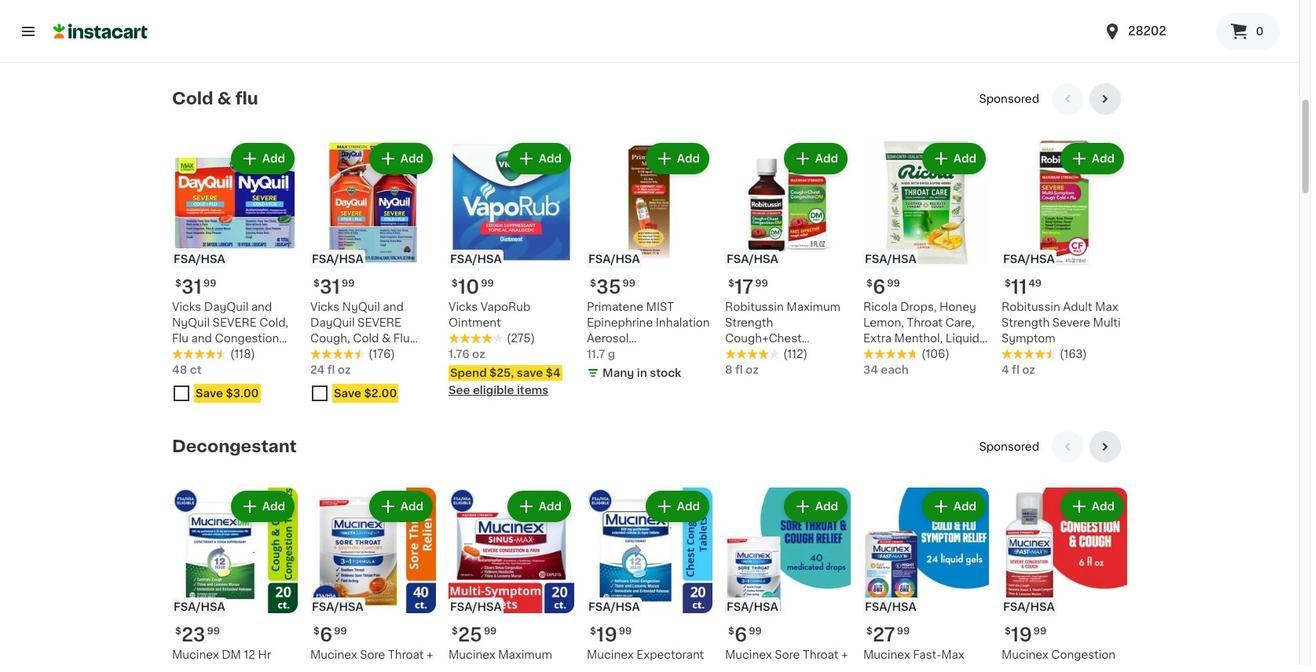 Task type: describe. For each thing, give the bounding box(es) containing it.
(163)
[[1060, 349, 1087, 360]]

$25,
[[490, 368, 514, 379]]

$ 19 99 for mucinex congestion
[[1005, 627, 1047, 645]]

dm inside the robitussin maximum strength cough+chest congestion dm non drowsy liquid
[[792, 349, 812, 360]]

max for 27
[[941, 650, 965, 661]]

severe
[[1053, 318, 1091, 329]]

cold inside vicks nyquil and dayquil severe cough, cold & flu relief liquid
[[353, 333, 379, 344]]

spo nsored for 11
[[979, 94, 1040, 105]]

0 horizontal spatial throat
[[388, 650, 424, 661]]

spo for 19
[[979, 442, 1001, 453]]

28202 button
[[1103, 9, 1197, 53]]

0 button
[[1216, 13, 1281, 50]]

ricola
[[864, 302, 898, 313]]

and for nyquil
[[383, 302, 404, 313]]

49
[[1029, 279, 1042, 289]]

$ inside $ 25 99
[[452, 627, 458, 637]]

31 for dayquil
[[181, 278, 202, 297]]

flu inside vicks dayquil and nyquil severe cold, flu and congestion medicine, liquid caps
[[172, 333, 188, 344]]

vicks for nyquil
[[172, 302, 201, 313]]

$4
[[546, 368, 561, 379]]

99 inside $ 23 99
[[207, 627, 220, 637]]

flu
[[235, 91, 258, 107]]

aerosol
[[587, 333, 629, 344]]

liquid inside ricola drops, honey lemon, throat care, extra menthol, liquid center, wrapped drops
[[946, 333, 980, 344]]

$ inside $ 35 99
[[590, 279, 596, 289]]

dayquil inside vicks dayquil and nyquil severe cold, flu and congestion medicine, liquid caps
[[204, 302, 249, 313]]

1 + from the left
[[427, 650, 433, 661]]

99 inside $ 10 99
[[481, 279, 494, 289]]

$ 23 99
[[175, 627, 220, 645]]

vicks dayquil and nyquil severe cold, flu and congestion medicine, liquid caps
[[172, 302, 294, 360]]

48
[[172, 365, 187, 376]]

drops
[[864, 365, 897, 376]]

27
[[873, 627, 896, 645]]

robitussin adult max strength severe multi symptom
[[1002, 302, 1121, 344]]

1 horizontal spatial $ 6 99
[[728, 627, 762, 645]]

$3.00
[[226, 388, 259, 399]]

save for save $3.00
[[196, 388, 223, 399]]

vicks inside vicks vaporub ointment
[[449, 302, 478, 313]]

$ 31 99 for nyquil
[[314, 278, 355, 297]]

spend $25, save $4 see eligible items
[[449, 368, 561, 396]]

primatene
[[587, 302, 644, 313]]

product group containing 25
[[449, 488, 574, 666]]

19 for mucinex expectorant
[[596, 627, 617, 645]]

instacart logo image
[[53, 22, 148, 41]]

0 horizontal spatial $ 6 99
[[314, 627, 347, 645]]

8 fl oz
[[725, 365, 759, 376]]

0
[[1256, 26, 1264, 37]]

fl for 17
[[735, 365, 743, 376]]

vicks vaporub ointment
[[449, 302, 531, 329]]

save
[[517, 368, 543, 379]]

cold & flu
[[172, 91, 258, 107]]

17
[[735, 278, 754, 297]]

mist
[[646, 302, 674, 313]]

oz for 17
[[746, 365, 759, 376]]

drops,
[[901, 302, 937, 313]]

care,
[[946, 318, 975, 329]]

8
[[725, 365, 733, 376]]

99 inside $ 25 99
[[484, 627, 497, 637]]

g
[[608, 349, 615, 360]]

in
[[637, 368, 647, 379]]

mucinex maximum
[[449, 650, 567, 666]]

24
[[310, 365, 325, 376]]

congestion inside the robitussin maximum strength cough+chest congestion dm non drowsy liquid
[[725, 349, 790, 360]]

many
[[603, 368, 634, 379]]

34 each
[[864, 365, 909, 376]]

liquid inside vicks dayquil and nyquil severe cold, flu and congestion medicine, liquid caps
[[229, 349, 263, 360]]

10
[[458, 278, 479, 297]]

(106)
[[922, 349, 950, 360]]

11
[[1011, 278, 1027, 297]]

robitussin maximum strength cough+chest congestion dm non drowsy liquid
[[725, 302, 841, 376]]

nyquil inside vicks nyquil and dayquil severe cough, cold & flu relief liquid
[[342, 302, 380, 313]]

0 horizontal spatial and
[[191, 333, 212, 344]]

$ inside $ 27 99
[[867, 627, 873, 637]]

vicks for dayquil
[[310, 302, 340, 313]]

and for dayquil
[[251, 302, 272, 313]]

2 mucinex from the left
[[310, 650, 357, 661]]

wrapped
[[907, 349, 957, 360]]

items
[[517, 385, 549, 396]]

eligible
[[473, 385, 514, 396]]

decongestant
[[172, 439, 297, 455]]

11.7
[[587, 349, 605, 360]]

severe for dayquil
[[213, 318, 257, 329]]

cough+chest
[[725, 333, 802, 344]]

$ 17 99
[[728, 278, 768, 297]]

2 horizontal spatial 6
[[873, 278, 886, 297]]

congestion inside vicks dayquil and nyquil severe cold, flu and congestion medicine, liquid caps
[[215, 333, 279, 344]]

oz for 11
[[1022, 365, 1036, 376]]

34
[[864, 365, 878, 376]]

severe for nyquil
[[358, 318, 402, 329]]

$2.00
[[364, 388, 397, 399]]

fast-
[[913, 650, 941, 661]]

save $3.00
[[196, 388, 259, 399]]

drowsy
[[725, 365, 767, 376]]

1.76
[[449, 349, 470, 360]]

$ inside the $ 17 99
[[728, 279, 735, 289]]

see
[[449, 385, 470, 396]]

$ 25 99
[[452, 627, 497, 645]]

fl for 31
[[327, 365, 335, 376]]

mucinex dm 12 hr
[[172, 650, 296, 666]]

save $2.00 button
[[310, 381, 436, 410]]

5 mucinex from the left
[[725, 650, 772, 661]]

product group containing 11
[[1002, 140, 1128, 378]]

99 inside the $ 17 99
[[755, 279, 768, 289]]

non
[[815, 349, 838, 360]]

$ inside $ 23 99
[[175, 627, 181, 637]]

(118)
[[230, 349, 255, 360]]

(112)
[[783, 349, 808, 360]]

$ inside $ 11 49
[[1005, 279, 1011, 289]]

oz right 1.76
[[472, 349, 485, 360]]

fl for 11
[[1012, 365, 1020, 376]]

product group containing 10
[[449, 140, 574, 399]]

$ 35 99
[[590, 278, 636, 297]]

25
[[458, 627, 482, 645]]

oz for 31
[[338, 365, 351, 376]]

inhalation
[[656, 318, 710, 329]]

19 for mucinex congestion
[[1011, 627, 1032, 645]]

lemon,
[[864, 318, 904, 329]]

congestion inside mucinex congestion
[[1051, 650, 1116, 661]]

primatene mist epinephrine inhalation aerosol bronchodilator
[[587, 302, 710, 360]]

1.76 oz
[[449, 349, 485, 360]]

28202
[[1128, 25, 1167, 37]]



Task type: locate. For each thing, give the bounding box(es) containing it.
robitussin down the $ 17 99
[[725, 302, 784, 313]]

product group
[[172, 140, 298, 410], [310, 140, 436, 410], [449, 140, 574, 399], [587, 140, 713, 385], [725, 140, 851, 378], [864, 140, 989, 378], [1002, 140, 1128, 378], [172, 488, 298, 666], [310, 488, 436, 666], [449, 488, 574, 666], [587, 488, 713, 666], [725, 488, 851, 666], [864, 488, 989, 666], [1002, 488, 1128, 666]]

2 save from the left
[[334, 388, 361, 399]]

max for 11
[[1095, 302, 1119, 313]]

1 $ 19 99 from the left
[[590, 627, 632, 645]]

2 horizontal spatial congestion
[[1051, 650, 1116, 661]]

0 horizontal spatial 6
[[320, 627, 333, 645]]

1 horizontal spatial 6
[[735, 627, 747, 645]]

7 mucinex from the left
[[1002, 650, 1049, 661]]

2 sore from the left
[[775, 650, 800, 661]]

maximum inside the robitussin maximum strength cough+chest congestion dm non drowsy liquid
[[787, 302, 841, 313]]

save $2.00
[[334, 388, 397, 399]]

1 flu from the left
[[172, 333, 188, 344]]

oz right 8
[[746, 365, 759, 376]]

honey
[[940, 302, 976, 313]]

1 horizontal spatial dm
[[792, 349, 812, 360]]

dayquil inside vicks nyquil and dayquil severe cough, cold & flu relief liquid
[[310, 318, 355, 329]]

2 nsored from the top
[[1001, 442, 1040, 453]]

adult
[[1063, 302, 1093, 313]]

flu
[[172, 333, 188, 344], [394, 333, 410, 344]]

mucinex fast-max
[[864, 650, 985, 666]]

1 horizontal spatial +
[[841, 650, 848, 661]]

vicks inside vicks nyquil and dayquil severe cough, cold & flu relief liquid
[[310, 302, 340, 313]]

2 31 from the left
[[320, 278, 340, 297]]

mucinex inside mucinex maximum
[[449, 650, 496, 661]]

1 vertical spatial dayquil
[[310, 318, 355, 329]]

1 vertical spatial spo
[[979, 442, 1001, 453]]

0 horizontal spatial mucinex sore throat +
[[310, 650, 433, 666]]

fl right the 4
[[1012, 365, 1020, 376]]

1 severe from the left
[[213, 318, 257, 329]]

liquid inside vicks nyquil and dayquil severe cough, cold & flu relief liquid
[[345, 349, 379, 360]]

1 horizontal spatial $ 31 99
[[314, 278, 355, 297]]

nsored
[[1001, 94, 1040, 105], [1001, 442, 1040, 453]]

dm left non
[[792, 349, 812, 360]]

& left flu
[[217, 91, 231, 107]]

dm
[[792, 349, 812, 360], [222, 650, 241, 661]]

flu inside vicks nyquil and dayquil severe cough, cold & flu relief liquid
[[394, 333, 410, 344]]

2 $ 19 99 from the left
[[1005, 627, 1047, 645]]

medicine,
[[172, 349, 226, 360]]

0 horizontal spatial &
[[217, 91, 231, 107]]

nyquil inside vicks dayquil and nyquil severe cold, flu and congestion medicine, liquid caps
[[172, 318, 210, 329]]

2 $ 31 99 from the left
[[314, 278, 355, 297]]

hr
[[258, 650, 271, 661]]

robitussin down $ 11 49
[[1002, 302, 1061, 313]]

19 up mucinex expectorant
[[596, 627, 617, 645]]

1 vertical spatial maximum
[[498, 650, 552, 661]]

0 vertical spatial item carousel region
[[172, 84, 1128, 419]]

1 nsored from the top
[[1001, 94, 1040, 105]]

save for save $2.00
[[334, 388, 361, 399]]

0 horizontal spatial cold
[[172, 91, 213, 107]]

save down 24 fl oz
[[334, 388, 361, 399]]

throat inside ricola drops, honey lemon, throat care, extra menthol, liquid center, wrapped drops
[[907, 318, 943, 329]]

item carousel region containing 31
[[172, 84, 1128, 419]]

0 horizontal spatial strength
[[725, 318, 773, 329]]

0 vertical spatial dayquil
[[204, 302, 249, 313]]

severe
[[213, 318, 257, 329], [358, 318, 402, 329]]

0 vertical spatial maximum
[[787, 302, 841, 313]]

1 save from the left
[[196, 388, 223, 399]]

2 horizontal spatial $ 6 99
[[867, 278, 900, 297]]

maximum inside mucinex maximum
[[498, 650, 552, 661]]

strength up symptom
[[1002, 318, 1050, 329]]

nsored for 19
[[1001, 442, 1040, 453]]

2 strength from the left
[[1002, 318, 1050, 329]]

vicks up 'cough,' at the left of the page
[[310, 302, 340, 313]]

bronchodilator
[[587, 349, 669, 360]]

2 19 from the left
[[1011, 627, 1032, 645]]

oz
[[472, 349, 485, 360], [338, 365, 351, 376], [746, 365, 759, 376], [1022, 365, 1036, 376]]

spo nsored
[[979, 94, 1040, 105], [979, 442, 1040, 453]]

4
[[1002, 365, 1009, 376]]

1 $ 31 99 from the left
[[175, 278, 216, 297]]

1 horizontal spatial vicks
[[310, 302, 340, 313]]

1 horizontal spatial sore
[[775, 650, 800, 661]]

oz down relief
[[338, 365, 351, 376]]

0 vertical spatial cold
[[172, 91, 213, 107]]

severe inside vicks dayquil and nyquil severe cold, flu and congestion medicine, liquid caps
[[213, 318, 257, 329]]

& up (176)
[[382, 333, 391, 344]]

1 horizontal spatial save
[[334, 388, 361, 399]]

3 vicks from the left
[[449, 302, 478, 313]]

2 horizontal spatial fl
[[1012, 365, 1020, 376]]

1 strength from the left
[[725, 318, 773, 329]]

1 vertical spatial nyquil
[[172, 318, 210, 329]]

2 robitussin from the left
[[1002, 302, 1061, 313]]

1 vertical spatial spo nsored
[[979, 442, 1040, 453]]

cold,
[[259, 318, 288, 329]]

2 mucinex sore throat + from the left
[[725, 650, 848, 666]]

0 horizontal spatial nyquil
[[172, 318, 210, 329]]

fsa/hsa
[[174, 254, 225, 265], [312, 254, 364, 265], [450, 254, 502, 265], [589, 254, 640, 265], [727, 254, 778, 265], [865, 254, 917, 265], [1003, 254, 1055, 265], [174, 602, 225, 613], [312, 602, 364, 613], [450, 602, 502, 613], [589, 602, 640, 613], [727, 602, 778, 613], [865, 602, 917, 613], [1003, 602, 1055, 613]]

spo nsored for 19
[[979, 442, 1040, 453]]

2 horizontal spatial and
[[383, 302, 404, 313]]

item carousel region
[[172, 84, 1128, 419], [172, 432, 1128, 666]]

2 vicks from the left
[[310, 302, 340, 313]]

& inside vicks nyquil and dayquil severe cough, cold & flu relief liquid
[[382, 333, 391, 344]]

ct
[[190, 365, 202, 376]]

liquid down (112)
[[770, 365, 804, 376]]

1 horizontal spatial 19
[[1011, 627, 1032, 645]]

save inside "save $2.00" button
[[334, 388, 361, 399]]

robitussin for 11
[[1002, 302, 1061, 313]]

0 horizontal spatial fl
[[327, 365, 335, 376]]

mucinex
[[172, 650, 219, 661], [310, 650, 357, 661], [449, 650, 496, 661], [587, 650, 634, 661], [725, 650, 772, 661], [864, 650, 910, 661], [1002, 650, 1049, 661]]

0 horizontal spatial save
[[196, 388, 223, 399]]

cold up (176)
[[353, 333, 379, 344]]

2 horizontal spatial throat
[[907, 318, 943, 329]]

spend
[[450, 368, 487, 379]]

1 spo from the top
[[979, 94, 1001, 105]]

2 spo from the top
[[979, 442, 1001, 453]]

severe inside vicks nyquil and dayquil severe cough, cold & flu relief liquid
[[358, 318, 402, 329]]

31 up vicks dayquil and nyquil severe cold, flu and congestion medicine, liquid caps
[[181, 278, 202, 297]]

0 vertical spatial spo nsored
[[979, 94, 1040, 105]]

and inside vicks nyquil and dayquil severe cough, cold & flu relief liquid
[[383, 302, 404, 313]]

max inside the mucinex fast-max
[[941, 650, 965, 661]]

oz right the 4
[[1022, 365, 1036, 376]]

0 horizontal spatial $ 19 99
[[590, 627, 632, 645]]

1 horizontal spatial and
[[251, 302, 272, 313]]

mucinex expectorant
[[587, 650, 704, 666]]

2 item carousel region from the top
[[172, 432, 1128, 666]]

2 fl from the left
[[735, 365, 743, 376]]

flu up medicine,
[[172, 333, 188, 344]]

$ 19 99 for mucinex expectorant
[[590, 627, 632, 645]]

mucinex congestion
[[1002, 650, 1116, 666]]

1 item carousel region from the top
[[172, 84, 1128, 419]]

robitussin for 17
[[725, 302, 784, 313]]

mucinex inside mucinex expectorant
[[587, 650, 634, 661]]

0 horizontal spatial maximum
[[498, 650, 552, 661]]

0 vertical spatial spo
[[979, 94, 1001, 105]]

99 inside $ 35 99
[[623, 279, 636, 289]]

1 horizontal spatial robitussin
[[1002, 302, 1061, 313]]

1 19 from the left
[[596, 627, 617, 645]]

35
[[596, 278, 621, 297]]

save down ct
[[196, 388, 223, 399]]

0 vertical spatial nyquil
[[342, 302, 380, 313]]

1 sore from the left
[[360, 650, 385, 661]]

strength up cough+chest
[[725, 318, 773, 329]]

2 horizontal spatial vicks
[[449, 302, 478, 313]]

1 vertical spatial item carousel region
[[172, 432, 1128, 666]]

2 severe from the left
[[358, 318, 402, 329]]

liquid inside the robitussin maximum strength cough+chest congestion dm non drowsy liquid
[[770, 365, 804, 376]]

maximum for 17
[[787, 302, 841, 313]]

$ 19 99
[[590, 627, 632, 645], [1005, 627, 1047, 645]]

24 fl oz
[[310, 365, 351, 376]]

+
[[427, 650, 433, 661], [841, 650, 848, 661]]

99 inside $ 27 99
[[897, 627, 910, 637]]

fl right 24
[[327, 365, 335, 376]]

each
[[881, 365, 909, 376]]

relief
[[310, 349, 342, 360]]

31 for nyquil
[[320, 278, 340, 297]]

throat
[[907, 318, 943, 329], [388, 650, 424, 661], [803, 650, 839, 661]]

0 horizontal spatial flu
[[172, 333, 188, 344]]

$
[[175, 279, 181, 289], [314, 279, 320, 289], [452, 279, 458, 289], [590, 279, 596, 289], [728, 279, 735, 289], [867, 279, 873, 289], [1005, 279, 1011, 289], [175, 627, 181, 637], [314, 627, 320, 637], [452, 627, 458, 637], [590, 627, 596, 637], [728, 627, 735, 637], [867, 627, 873, 637], [1005, 627, 1011, 637]]

4 mucinex from the left
[[587, 650, 634, 661]]

strength
[[725, 318, 773, 329], [1002, 318, 1050, 329]]

4 fl oz
[[1002, 365, 1036, 376]]

ricola drops, honey lemon, throat care, extra menthol, liquid center, wrapped drops
[[864, 302, 980, 376]]

1 horizontal spatial flu
[[394, 333, 410, 344]]

0 vertical spatial nsored
[[1001, 94, 1040, 105]]

0 vertical spatial dm
[[792, 349, 812, 360]]

expectorant
[[637, 650, 704, 661]]

1 horizontal spatial mucinex sore throat +
[[725, 650, 848, 666]]

0 horizontal spatial +
[[427, 650, 433, 661]]

0 horizontal spatial max
[[941, 650, 965, 661]]

31 up 'cough,' at the left of the page
[[320, 278, 340, 297]]

0 horizontal spatial $ 31 99
[[175, 278, 216, 297]]

12
[[244, 650, 255, 661]]

liquid down care, on the right top of page
[[946, 333, 980, 344]]

sore
[[360, 650, 385, 661], [775, 650, 800, 661]]

fl right 8
[[735, 365, 743, 376]]

dayquil up 'cough,' at the left of the page
[[310, 318, 355, 329]]

1 horizontal spatial maximum
[[787, 302, 841, 313]]

strength inside the robitussin maximum strength cough+chest congestion dm non drowsy liquid
[[725, 318, 773, 329]]

2 + from the left
[[841, 650, 848, 661]]

vaporub
[[481, 302, 531, 313]]

$ 31 99 up vicks nyquil and dayquil severe cough, cold & flu relief liquid
[[314, 278, 355, 297]]

vicks up ointment
[[449, 302, 478, 313]]

and up (176)
[[383, 302, 404, 313]]

spo for 11
[[979, 94, 1001, 105]]

vicks inside vicks dayquil and nyquil severe cold, flu and congestion medicine, liquid caps
[[172, 302, 201, 313]]

1 vicks from the left
[[172, 302, 201, 313]]

1 horizontal spatial severe
[[358, 318, 402, 329]]

item carousel region containing 23
[[172, 432, 1128, 666]]

flu up (176)
[[394, 333, 410, 344]]

3 mucinex from the left
[[449, 650, 496, 661]]

1 horizontal spatial throat
[[803, 650, 839, 661]]

vicks nyquil and dayquil severe cough, cold & flu relief liquid
[[310, 302, 410, 360]]

1 horizontal spatial max
[[1095, 302, 1119, 313]]

$ 19 99 up mucinex congestion
[[1005, 627, 1047, 645]]

mucinex inside 'mucinex dm 12 hr'
[[172, 650, 219, 661]]

1 vertical spatial max
[[941, 650, 965, 661]]

1 horizontal spatial dayquil
[[310, 318, 355, 329]]

1 vertical spatial cold
[[353, 333, 379, 344]]

(275)
[[507, 333, 535, 344]]

maximum for 25
[[498, 650, 552, 661]]

robitussin inside robitussin adult max strength severe multi symptom
[[1002, 302, 1061, 313]]

product group containing 27
[[864, 488, 989, 666]]

cough,
[[310, 333, 350, 344]]

add button
[[232, 145, 293, 173], [371, 145, 431, 173], [509, 145, 570, 173], [647, 145, 708, 173], [786, 145, 846, 173], [924, 145, 985, 173], [1062, 145, 1123, 173], [232, 493, 293, 521], [371, 493, 431, 521], [509, 493, 570, 521], [647, 493, 708, 521], [786, 493, 846, 521], [924, 493, 985, 521], [1062, 493, 1123, 521]]

$ 31 99 for dayquil
[[175, 278, 216, 297]]

and up cold,
[[251, 302, 272, 313]]

1 vertical spatial dm
[[222, 650, 241, 661]]

1 vertical spatial &
[[382, 333, 391, 344]]

0 horizontal spatial dayquil
[[204, 302, 249, 313]]

severe up (118)
[[213, 318, 257, 329]]

$ inside $ 10 99
[[452, 279, 458, 289]]

(176)
[[369, 349, 395, 360]]

1 horizontal spatial strength
[[1002, 318, 1050, 329]]

48 ct
[[172, 365, 202, 376]]

11.7 g
[[587, 349, 615, 360]]

max inside robitussin adult max strength severe multi symptom
[[1095, 302, 1119, 313]]

product group containing 17
[[725, 140, 851, 378]]

1 vertical spatial congestion
[[725, 349, 790, 360]]

0 horizontal spatial dm
[[222, 650, 241, 661]]

0 horizontal spatial severe
[[213, 318, 257, 329]]

1 mucinex sore throat + from the left
[[310, 650, 433, 666]]

product group containing 23
[[172, 488, 298, 666]]

1 31 from the left
[[181, 278, 202, 297]]

0 horizontal spatial sore
[[360, 650, 385, 661]]

6
[[873, 278, 886, 297], [320, 627, 333, 645], [735, 627, 747, 645]]

robitussin
[[725, 302, 784, 313], [1002, 302, 1061, 313]]

31
[[181, 278, 202, 297], [320, 278, 340, 297]]

1 mucinex from the left
[[172, 650, 219, 661]]

many in stock
[[603, 368, 682, 379]]

dayquil up (118)
[[204, 302, 249, 313]]

vicks
[[172, 302, 201, 313], [310, 302, 340, 313], [449, 302, 478, 313]]

1 fl from the left
[[327, 365, 335, 376]]

1 horizontal spatial congestion
[[725, 349, 790, 360]]

mucinex inside mucinex congestion
[[1002, 650, 1049, 661]]

$ 31 99
[[175, 278, 216, 297], [314, 278, 355, 297]]

99
[[204, 279, 216, 289], [342, 279, 355, 289], [481, 279, 494, 289], [623, 279, 636, 289], [755, 279, 768, 289], [887, 279, 900, 289], [207, 627, 220, 637], [334, 627, 347, 637], [484, 627, 497, 637], [619, 627, 632, 637], [749, 627, 762, 637], [897, 627, 910, 637], [1034, 627, 1047, 637]]

1 spo nsored from the top
[[979, 94, 1040, 105]]

1 vertical spatial nsored
[[1001, 442, 1040, 453]]

dm left 12
[[222, 650, 241, 661]]

1 horizontal spatial $ 19 99
[[1005, 627, 1047, 645]]

1 horizontal spatial cold
[[353, 333, 379, 344]]

caps
[[265, 349, 294, 360]]

mucinex sore throat +
[[310, 650, 433, 666], [725, 650, 848, 666]]

liquid up 24 fl oz
[[345, 349, 379, 360]]

nyquil up medicine,
[[172, 318, 210, 329]]

liquid left caps
[[229, 349, 263, 360]]

0 vertical spatial &
[[217, 91, 231, 107]]

0 vertical spatial congestion
[[215, 333, 279, 344]]

0 horizontal spatial robitussin
[[725, 302, 784, 313]]

19 up mucinex congestion
[[1011, 627, 1032, 645]]

★★★★★
[[449, 333, 504, 344], [449, 333, 504, 344], [172, 349, 227, 360], [172, 349, 227, 360], [310, 349, 365, 360], [310, 349, 365, 360], [725, 349, 780, 360], [725, 349, 780, 360], [864, 349, 919, 360], [864, 349, 919, 360], [1002, 349, 1057, 360], [1002, 349, 1057, 360]]

1 robitussin from the left
[[725, 302, 784, 313]]

0 horizontal spatial 31
[[181, 278, 202, 297]]

2 vertical spatial congestion
[[1051, 650, 1116, 661]]

cold left flu
[[172, 91, 213, 107]]

3 fl from the left
[[1012, 365, 1020, 376]]

and up medicine,
[[191, 333, 212, 344]]

1 horizontal spatial 31
[[320, 278, 340, 297]]

&
[[217, 91, 231, 107], [382, 333, 391, 344]]

dm inside 'mucinex dm 12 hr'
[[222, 650, 241, 661]]

nsored for 11
[[1001, 94, 1040, 105]]

severe up (176)
[[358, 318, 402, 329]]

$ 27 99
[[867, 627, 910, 645]]

stock
[[650, 368, 682, 379]]

save inside button
[[196, 388, 223, 399]]

6 mucinex from the left
[[864, 650, 910, 661]]

$ 11 49
[[1005, 278, 1042, 297]]

1 horizontal spatial nyquil
[[342, 302, 380, 313]]

1 horizontal spatial fl
[[735, 365, 743, 376]]

vicks up medicine,
[[172, 302, 201, 313]]

0 horizontal spatial vicks
[[172, 302, 201, 313]]

0 horizontal spatial congestion
[[215, 333, 279, 344]]

menthol,
[[895, 333, 943, 344]]

save $3.00 button
[[172, 381, 298, 410]]

robitussin inside the robitussin maximum strength cough+chest congestion dm non drowsy liquid
[[725, 302, 784, 313]]

dayquil
[[204, 302, 249, 313], [310, 318, 355, 329]]

2 flu from the left
[[394, 333, 410, 344]]

$ 19 99 up mucinex expectorant
[[590, 627, 632, 645]]

strength inside robitussin adult max strength severe multi symptom
[[1002, 318, 1050, 329]]

0 vertical spatial max
[[1095, 302, 1119, 313]]

0 horizontal spatial 19
[[596, 627, 617, 645]]

$ 31 99 up vicks dayquil and nyquil severe cold, flu and congestion medicine, liquid caps
[[175, 278, 216, 297]]

mucinex inside the mucinex fast-max
[[864, 650, 910, 661]]

nyquil up 'cough,' at the left of the page
[[342, 302, 380, 313]]

1 horizontal spatial &
[[382, 333, 391, 344]]

2 spo nsored from the top
[[979, 442, 1040, 453]]

product group containing 35
[[587, 140, 713, 385]]



Task type: vqa. For each thing, say whether or not it's contained in the screenshot.
Bake, covered, for 25 to 30 minutes or until heated through. Sprinkle tops with remaining 1/4 cup cheese.
no



